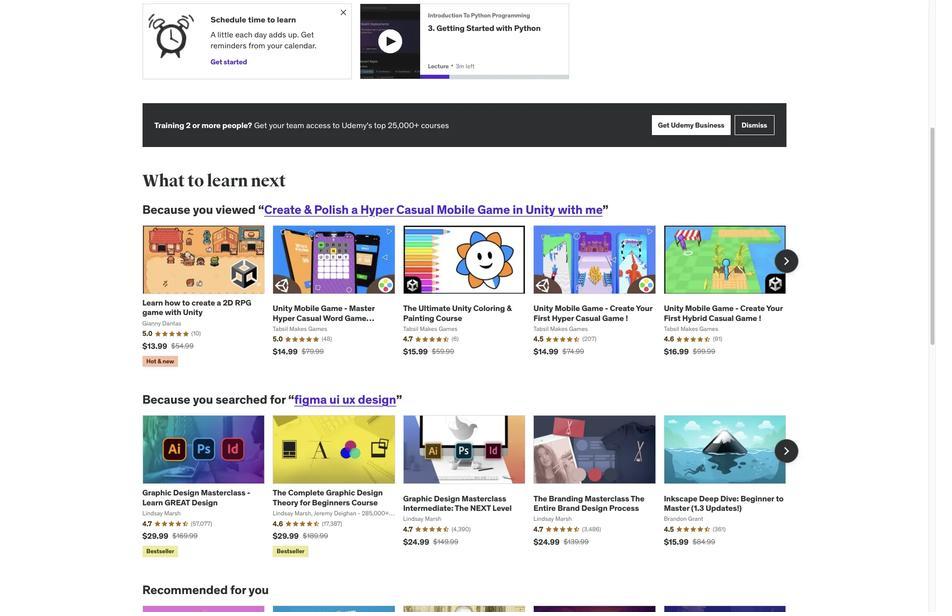 Task type: describe. For each thing, give the bounding box(es) containing it.
next image
[[779, 443, 794, 459]]

schedule
[[211, 14, 246, 24]]

ux
[[342, 392, 355, 408]]

unity inside unity mobile game - master hyper casual word game mechanics!
[[273, 303, 292, 313]]

learn inside graphic design masterclass - learn great design
[[142, 497, 163, 507]]

business
[[695, 121, 725, 130]]

dismiss button
[[735, 115, 775, 135]]

inkscape
[[664, 493, 698, 503]]

viewed
[[216, 202, 256, 217]]

1 vertical spatial with
[[558, 202, 583, 217]]

0 horizontal spatial python
[[471, 12, 491, 19]]

or
[[192, 120, 200, 130]]

you for viewed
[[193, 202, 213, 217]]

carousel element for "
[[142, 415, 798, 559]]

process
[[609, 503, 639, 513]]

your for unity mobile game - create your first hyper casual game !
[[636, 303, 653, 313]]

- inside graphic design masterclass - learn great design
[[247, 488, 250, 498]]

because you viewed " create & polish a hyper casual mobile game in unity with me "
[[142, 202, 609, 217]]

up.
[[288, 29, 299, 39]]

great
[[165, 497, 190, 507]]

word
[[323, 313, 343, 323]]

top
[[374, 120, 386, 130]]

deep
[[699, 493, 719, 503]]

get started button
[[211, 55, 247, 69]]

painting
[[403, 313, 434, 323]]

reminders
[[211, 41, 247, 51]]

to right what
[[188, 171, 204, 192]]

because you searched for " figma ui ux design "
[[142, 392, 402, 408]]

next
[[251, 171, 286, 192]]

searched
[[216, 392, 267, 408]]

from
[[249, 41, 265, 51]]

access
[[306, 120, 331, 130]]

design inside the branding masterclass the entire brand design process
[[582, 503, 608, 513]]

the ultimate unity coloring & painting course
[[403, 303, 512, 323]]

the inside graphic design masterclass intermediate: the next level
[[455, 503, 469, 513]]

unity mobile game - create your first hybrid casual game ! link
[[664, 303, 783, 323]]

the ultimate unity coloring & painting course link
[[403, 303, 512, 323]]

calendar.
[[284, 41, 317, 51]]

because for because you viewed " create & polish a hyper casual mobile game in unity with me "
[[142, 202, 190, 217]]

master inside inkscape deep dive: beginner to master (1.3 updates!)
[[664, 503, 690, 513]]

- for word
[[344, 303, 347, 313]]

lecture • 3m left
[[428, 60, 475, 70]]

ui
[[329, 392, 340, 408]]

with inside learn how to create a 2d rpg game with unity
[[165, 307, 181, 317]]

•
[[451, 60, 454, 70]]

learn how to create a 2d rpg game with unity
[[142, 298, 251, 317]]

complete
[[288, 488, 324, 498]]

introduction to python programming 3. getting started with python
[[428, 12, 541, 33]]

level
[[493, 503, 512, 513]]

each
[[235, 29, 252, 39]]

0 vertical spatial learn
[[277, 14, 296, 24]]

2
[[186, 120, 191, 130]]

2 vertical spatial for
[[230, 582, 246, 598]]

master inside unity mobile game - master hyper casual word game mechanics!
[[349, 303, 375, 313]]

1 vertical spatial python
[[514, 23, 541, 33]]

masterclass for next
[[462, 493, 506, 503]]

0 vertical spatial "
[[603, 202, 609, 217]]

! for unity mobile game - create your first hybrid casual game !
[[759, 313, 761, 323]]

carousel element for casual
[[142, 225, 798, 369]]

introduction
[[428, 12, 462, 19]]

time
[[248, 14, 265, 24]]

inkscape deep dive: beginner to master (1.3 updates!) link
[[664, 493, 784, 513]]

people?
[[222, 120, 252, 130]]

branding
[[549, 493, 583, 503]]

how
[[165, 298, 180, 308]]

recommended
[[142, 582, 228, 598]]

day
[[254, 29, 267, 39]]

casual inside 'unity mobile game - create your first hybrid casual game !'
[[709, 313, 734, 323]]

masterclass for brand
[[585, 493, 629, 503]]

- for hybrid
[[736, 303, 739, 313]]

started
[[466, 23, 494, 33]]

polish
[[314, 202, 349, 217]]

design inside the complete graphic design theory for beginners course
[[357, 488, 383, 498]]

25,000+
[[388, 120, 419, 130]]

mechanics!
[[273, 322, 315, 332]]

mobile for unity mobile game - create your first hybrid casual game !
[[685, 303, 711, 313]]

entire
[[534, 503, 556, 513]]

what to learn next
[[142, 171, 286, 192]]

left
[[466, 62, 475, 70]]

recommended for you
[[142, 582, 269, 598]]

to
[[463, 12, 470, 19]]

team
[[286, 120, 304, 130]]

create for a
[[264, 202, 301, 217]]

casual inside unity mobile game - create your first hyper casual game !
[[576, 313, 601, 323]]

graphic design masterclass intermediate: the next level link
[[403, 493, 512, 513]]

the for the ultimate unity coloring & painting course
[[403, 303, 417, 313]]

! for unity mobile game - create your first hyper casual game !
[[626, 313, 628, 323]]

a
[[211, 29, 216, 39]]

graphic design masterclass - learn great design link
[[142, 488, 250, 507]]

2d
[[223, 298, 233, 308]]

close image
[[338, 8, 348, 18]]

adds
[[269, 29, 286, 39]]

because for because you searched for " figma ui ux design "
[[142, 392, 190, 408]]

me
[[585, 202, 603, 217]]

0 vertical spatial for
[[270, 392, 286, 408]]

first for unity mobile game - create your first hyper casual game !
[[534, 313, 550, 323]]

graphic inside the complete graphic design theory for beginners course
[[326, 488, 355, 498]]

create
[[192, 298, 215, 308]]

more
[[201, 120, 221, 130]]

1 horizontal spatial a
[[351, 202, 358, 217]]

hyper inside unity mobile game - master hyper casual word game mechanics!
[[273, 313, 295, 323]]

3.
[[428, 23, 435, 33]]

ultimate
[[419, 303, 451, 313]]

in
[[513, 202, 523, 217]]

get inside button
[[211, 58, 222, 66]]

1 vertical spatial "
[[288, 392, 294, 408]]

design inside graphic design masterclass intermediate: the next level
[[434, 493, 460, 503]]

2 vertical spatial you
[[249, 582, 269, 598]]

brand
[[558, 503, 580, 513]]



Task type: vqa. For each thing, say whether or not it's contained in the screenshot.
the bottommost 'this'
no



Task type: locate. For each thing, give the bounding box(es) containing it.
1 horizontal spatial !
[[759, 313, 761, 323]]

you for searched
[[193, 392, 213, 408]]

1 horizontal spatial for
[[270, 392, 286, 408]]

1 because from the top
[[142, 202, 190, 217]]

graphic design masterclass intermediate: the next level
[[403, 493, 512, 513]]

your inside 'unity mobile game - create your first hybrid casual game !'
[[766, 303, 783, 313]]

0 vertical spatial python
[[471, 12, 491, 19]]

the for the complete graphic design theory for beginners course
[[273, 488, 286, 498]]

a
[[351, 202, 358, 217], [217, 298, 221, 308]]

get inside a little each day adds up. get reminders from your calendar.
[[301, 29, 314, 39]]

- for hyper
[[605, 303, 608, 313]]

mobile for unity mobile game - create your first hyper casual game !
[[555, 303, 580, 313]]

0 vertical spatial learn
[[142, 298, 163, 308]]

1 horizontal spatial first
[[664, 313, 681, 323]]

for
[[270, 392, 286, 408], [300, 497, 310, 507], [230, 582, 246, 598]]

udemy
[[671, 121, 694, 130]]

"
[[258, 202, 264, 217], [288, 392, 294, 408]]

1 learn from the top
[[142, 298, 163, 308]]

python up started
[[471, 12, 491, 19]]

to inside inkscape deep dive: beginner to master (1.3 updates!)
[[776, 493, 784, 503]]

a inside learn how to create a 2d rpg game with unity
[[217, 298, 221, 308]]

2 horizontal spatial with
[[558, 202, 583, 217]]

0 horizontal spatial create
[[264, 202, 301, 217]]

design
[[173, 488, 199, 498], [357, 488, 383, 498], [434, 493, 460, 503], [192, 497, 218, 507], [582, 503, 608, 513]]

course inside the "the ultimate unity coloring & painting course"
[[436, 313, 462, 323]]

2 vertical spatial with
[[165, 307, 181, 317]]

3m
[[456, 62, 464, 70]]

next image
[[779, 253, 794, 269]]

casual
[[396, 202, 434, 217], [296, 313, 321, 323], [576, 313, 601, 323], [709, 313, 734, 323]]

the left ultimate
[[403, 303, 417, 313]]

get udemy business link
[[652, 115, 731, 135]]

master right "word"
[[349, 303, 375, 313]]

get up calendar.
[[301, 29, 314, 39]]

2 ! from the left
[[759, 313, 761, 323]]

0 horizontal spatial "
[[258, 202, 264, 217]]

learn up up. on the left of the page
[[277, 14, 296, 24]]

0 vertical spatial because
[[142, 202, 190, 217]]

get left started
[[211, 58, 222, 66]]

! inside 'unity mobile game - create your first hybrid casual game !'
[[759, 313, 761, 323]]

graphic design masterclass - learn great design
[[142, 488, 250, 507]]

inkscape deep dive: beginner to master (1.3 updates!)
[[664, 493, 784, 513]]

create for hybrid
[[740, 303, 765, 313]]

unity
[[526, 202, 555, 217], [273, 303, 292, 313], [452, 303, 472, 313], [534, 303, 553, 313], [664, 303, 684, 313], [183, 307, 203, 317]]

1 vertical spatial you
[[193, 392, 213, 408]]

dive:
[[721, 493, 739, 503]]

1 horizontal spatial "
[[288, 392, 294, 408]]

the branding masterclass the entire brand design process
[[534, 493, 645, 513]]

graphic for graphic design masterclass - learn great design
[[142, 488, 171, 498]]

0 horizontal spatial first
[[534, 313, 550, 323]]

the for the branding masterclass the entire brand design process
[[534, 493, 547, 503]]

1 ! from the left
[[626, 313, 628, 323]]

masterclass inside graphic design masterclass intermediate: the next level
[[462, 493, 506, 503]]

first inside unity mobile game - create your first hyper casual game !
[[534, 313, 550, 323]]

0 horizontal spatial &
[[304, 202, 312, 217]]

1 your from the left
[[636, 303, 653, 313]]

create & polish a hyper casual mobile game in unity with me link
[[264, 202, 603, 217]]

the left next
[[455, 503, 469, 513]]

1 horizontal spatial masterclass
[[462, 493, 506, 503]]

0 horizontal spatial learn
[[207, 171, 248, 192]]

training
[[154, 120, 184, 130]]

with inside introduction to python programming 3. getting started with python
[[496, 23, 513, 33]]

1 vertical spatial your
[[269, 120, 284, 130]]

lecture
[[428, 62, 449, 70]]

learn inside learn how to create a 2d rpg game with unity
[[142, 298, 163, 308]]

mobile for unity mobile game - master hyper casual word game mechanics!
[[294, 303, 319, 313]]

2 first from the left
[[664, 313, 681, 323]]

0 horizontal spatial masterclass
[[201, 488, 246, 498]]

0 vertical spatial carousel element
[[142, 225, 798, 369]]

2 horizontal spatial hyper
[[552, 313, 574, 323]]

little
[[217, 29, 233, 39]]

a left 2d
[[217, 298, 221, 308]]

0 horizontal spatial with
[[165, 307, 181, 317]]

to right time
[[267, 14, 275, 24]]

your for unity mobile game - create your first hybrid casual game !
[[766, 303, 783, 313]]

first for unity mobile game - create your first hybrid casual game !
[[664, 313, 681, 323]]

your inside a little each day adds up. get reminders from your calendar.
[[267, 41, 283, 51]]

get left udemy
[[658, 121, 670, 130]]

1 carousel element from the top
[[142, 225, 798, 369]]

mobile inside 'unity mobile game - create your first hybrid casual game !'
[[685, 303, 711, 313]]

1 horizontal spatial master
[[664, 503, 690, 513]]

course right "beginners"
[[352, 497, 378, 507]]

-
[[344, 303, 347, 313], [605, 303, 608, 313], [736, 303, 739, 313], [247, 488, 250, 498]]

unity mobile game - master hyper casual word game mechanics!
[[273, 303, 375, 332]]

updates!)
[[706, 503, 742, 513]]

unity inside the "the ultimate unity coloring & painting course"
[[452, 303, 472, 313]]

2 because from the top
[[142, 392, 190, 408]]

- inside unity mobile game - master hyper casual word game mechanics!
[[344, 303, 347, 313]]

" right viewed
[[258, 202, 264, 217]]

carousel element containing learn how to create a 2d rpg game with unity
[[142, 225, 798, 369]]

your
[[267, 41, 283, 51], [269, 120, 284, 130]]

"
[[603, 202, 609, 217], [396, 392, 402, 408]]

1 vertical spatial learn
[[142, 497, 163, 507]]

master left the (1.3 on the bottom right of the page
[[664, 503, 690, 513]]

0 horizontal spatial master
[[349, 303, 375, 313]]

2 horizontal spatial masterclass
[[585, 493, 629, 503]]

masterclass inside graphic design masterclass - learn great design
[[201, 488, 246, 498]]

unity mobile game - create your first hyper casual game ! link
[[534, 303, 653, 323]]

1 vertical spatial a
[[217, 298, 221, 308]]

unity inside 'unity mobile game - create your first hybrid casual game !'
[[664, 303, 684, 313]]

1 vertical spatial carousel element
[[142, 415, 798, 559]]

1 vertical spatial learn
[[207, 171, 248, 192]]

0 horizontal spatial course
[[352, 497, 378, 507]]

the complete graphic design theory for beginners course link
[[273, 488, 383, 507]]

unity mobile game - create your first hyper casual game !
[[534, 303, 653, 323]]

create
[[264, 202, 301, 217], [610, 303, 635, 313], [740, 303, 765, 313]]

learn up viewed
[[207, 171, 248, 192]]

masterclass for great
[[201, 488, 246, 498]]

to right beginner
[[776, 493, 784, 503]]

unity inside unity mobile game - create your first hyper casual game !
[[534, 303, 553, 313]]

- inside unity mobile game - create your first hyper casual game !
[[605, 303, 608, 313]]

for inside the complete graphic design theory for beginners course
[[300, 497, 310, 507]]

get udemy business
[[658, 121, 725, 130]]

1 vertical spatial because
[[142, 392, 190, 408]]

your inside unity mobile game - create your first hyper casual game !
[[636, 303, 653, 313]]

course
[[436, 313, 462, 323], [352, 497, 378, 507]]

graphic for graphic design masterclass intermediate: the next level
[[403, 493, 432, 503]]

0 horizontal spatial a
[[217, 298, 221, 308]]

coloring
[[473, 303, 505, 313]]

started
[[224, 58, 247, 66]]

2 your from the left
[[766, 303, 783, 313]]

unity mobile game - create your first hybrid casual game !
[[664, 303, 783, 323]]

python down programming
[[514, 23, 541, 33]]

3. getting started with python link
[[428, 23, 553, 33]]

& right coloring
[[507, 303, 512, 313]]

0 horizontal spatial hyper
[[273, 313, 295, 323]]

programming
[[492, 12, 530, 19]]

design
[[358, 392, 396, 408]]

a little each day adds up. get reminders from your calendar.
[[211, 29, 317, 51]]

intermediate:
[[403, 503, 453, 513]]

0 horizontal spatial your
[[636, 303, 653, 313]]

create inside 'unity mobile game - create your first hybrid casual game !'
[[740, 303, 765, 313]]

1 horizontal spatial graphic
[[326, 488, 355, 498]]

2 learn from the top
[[142, 497, 163, 507]]

0 horizontal spatial for
[[230, 582, 246, 598]]

- inside 'unity mobile game - create your first hybrid casual game !'
[[736, 303, 739, 313]]

beginners
[[312, 497, 350, 507]]

with right game
[[165, 307, 181, 317]]

unity mobile game - master hyper casual word game mechanics! link
[[273, 303, 375, 332]]

" left ui
[[288, 392, 294, 408]]

(1.3
[[691, 503, 704, 513]]

0 vertical spatial your
[[267, 41, 283, 51]]

next
[[470, 503, 491, 513]]

1 horizontal spatial your
[[766, 303, 783, 313]]

0 vertical spatial you
[[193, 202, 213, 217]]

1 vertical spatial for
[[300, 497, 310, 507]]

0 vertical spatial "
[[258, 202, 264, 217]]

the left inkscape
[[631, 493, 645, 503]]

1 horizontal spatial &
[[507, 303, 512, 313]]

1 horizontal spatial "
[[603, 202, 609, 217]]

0 vertical spatial &
[[304, 202, 312, 217]]

hyper
[[360, 202, 394, 217], [273, 313, 295, 323], [552, 313, 574, 323]]

figma ui ux design link
[[294, 392, 396, 408]]

beginner
[[741, 493, 774, 503]]

0 horizontal spatial "
[[396, 392, 402, 408]]

!
[[626, 313, 628, 323], [759, 313, 761, 323]]

the complete graphic design theory for beginners course
[[273, 488, 383, 507]]

1 horizontal spatial course
[[436, 313, 462, 323]]

a right polish
[[351, 202, 358, 217]]

your left the team
[[269, 120, 284, 130]]

14% complete image
[[420, 75, 449, 79]]

mobile inside unity mobile game - master hyper casual word game mechanics!
[[294, 303, 319, 313]]

to right how
[[182, 298, 190, 308]]

with down programming
[[496, 23, 513, 33]]

0 vertical spatial with
[[496, 23, 513, 33]]

get started
[[211, 58, 247, 66]]

the left 'complete'
[[273, 488, 286, 498]]

create inside unity mobile game - create your first hyper casual game !
[[610, 303, 635, 313]]

what
[[142, 171, 185, 192]]

graphic inside graphic design masterclass - learn great design
[[142, 488, 171, 498]]

to
[[267, 14, 275, 24], [333, 120, 340, 130], [188, 171, 204, 192], [182, 298, 190, 308], [776, 493, 784, 503]]

1 horizontal spatial learn
[[277, 14, 296, 24]]

learn how to create a 2d rpg game with unity link
[[142, 298, 251, 317]]

to right access
[[333, 120, 340, 130]]

schedule time to learn
[[211, 14, 296, 24]]

1 vertical spatial course
[[352, 497, 378, 507]]

the
[[403, 303, 417, 313], [273, 488, 286, 498], [534, 493, 547, 503], [631, 493, 645, 503], [455, 503, 469, 513]]

2 horizontal spatial graphic
[[403, 493, 432, 503]]

1 vertical spatial "
[[396, 392, 402, 408]]

2 horizontal spatial create
[[740, 303, 765, 313]]

! inside unity mobile game - create your first hyper casual game !
[[626, 313, 628, 323]]

to inside learn how to create a 2d rpg game with unity
[[182, 298, 190, 308]]

get right the people?
[[254, 120, 267, 130]]

the branding masterclass the entire brand design process link
[[534, 493, 645, 513]]

course right 'painting' on the left bottom of the page
[[436, 313, 462, 323]]

learn left how
[[142, 298, 163, 308]]

game
[[477, 202, 510, 217], [321, 303, 343, 313], [582, 303, 603, 313], [712, 303, 734, 313], [345, 313, 366, 323], [602, 313, 624, 323], [736, 313, 757, 323]]

theory
[[273, 497, 298, 507]]

rpg
[[235, 298, 251, 308]]

courses
[[421, 120, 449, 130]]

1 horizontal spatial create
[[610, 303, 635, 313]]

1 horizontal spatial with
[[496, 23, 513, 33]]

training 2 or more people? get your team access to udemy's top 25,000+ courses
[[154, 120, 449, 130]]

carousel element
[[142, 225, 798, 369], [142, 415, 798, 559]]

1 horizontal spatial python
[[514, 23, 541, 33]]

casual inside unity mobile game - master hyper casual word game mechanics!
[[296, 313, 321, 323]]

the inside the complete graphic design theory for beginners course
[[273, 488, 286, 498]]

graphic
[[142, 488, 171, 498], [326, 488, 355, 498], [403, 493, 432, 503]]

1 horizontal spatial hyper
[[360, 202, 394, 217]]

1 first from the left
[[534, 313, 550, 323]]

0 vertical spatial course
[[436, 313, 462, 323]]

& inside the "the ultimate unity coloring & painting course"
[[507, 303, 512, 313]]

graphic inside graphic design masterclass intermediate: the next level
[[403, 493, 432, 503]]

2 carousel element from the top
[[142, 415, 798, 559]]

figma
[[294, 392, 327, 408]]

the left the branding on the bottom right of page
[[534, 493, 547, 503]]

masterclass inside the branding masterclass the entire brand design process
[[585, 493, 629, 503]]

0 horizontal spatial graphic
[[142, 488, 171, 498]]

learn
[[277, 14, 296, 24], [207, 171, 248, 192]]

create for hyper
[[610, 303, 635, 313]]

first inside 'unity mobile game - create your first hybrid casual game !'
[[664, 313, 681, 323]]

mobile inside unity mobile game - create your first hyper casual game !
[[555, 303, 580, 313]]

1 vertical spatial master
[[664, 503, 690, 513]]

2 horizontal spatial for
[[300, 497, 310, 507]]

the inside the "the ultimate unity coloring & painting course"
[[403, 303, 417, 313]]

1 vertical spatial &
[[507, 303, 512, 313]]

dismiss
[[742, 121, 767, 130]]

unity inside learn how to create a 2d rpg game with unity
[[183, 307, 203, 317]]

you
[[193, 202, 213, 217], [193, 392, 213, 408], [249, 582, 269, 598]]

with left me at the right of page
[[558, 202, 583, 217]]

your down adds
[[267, 41, 283, 51]]

game
[[142, 307, 163, 317]]

hyper inside unity mobile game - create your first hyper casual game !
[[552, 313, 574, 323]]

udemy's
[[342, 120, 372, 130]]

mobile
[[437, 202, 475, 217], [294, 303, 319, 313], [555, 303, 580, 313], [685, 303, 711, 313]]

carousel element containing graphic design masterclass - learn great design
[[142, 415, 798, 559]]

& left polish
[[304, 202, 312, 217]]

0 vertical spatial a
[[351, 202, 358, 217]]

learn left great
[[142, 497, 163, 507]]

getting
[[437, 23, 465, 33]]

0 vertical spatial master
[[349, 303, 375, 313]]

0 horizontal spatial !
[[626, 313, 628, 323]]

course inside the complete graphic design theory for beginners course
[[352, 497, 378, 507]]



